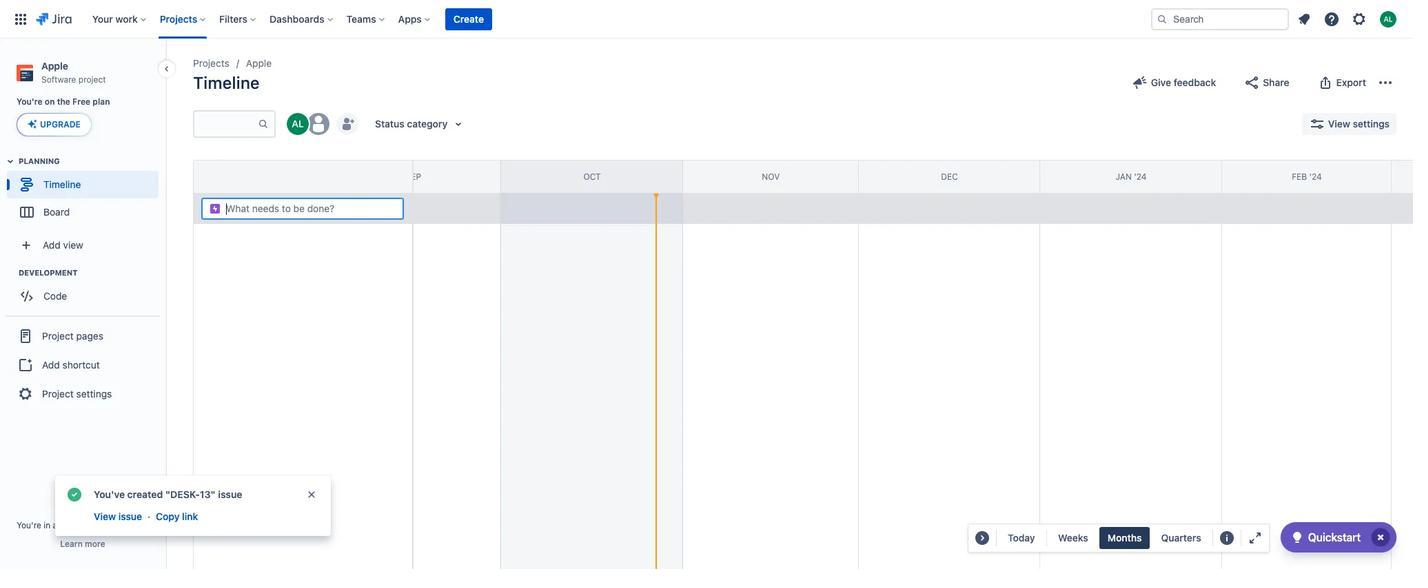 Task type: vqa. For each thing, say whether or not it's contained in the screenshot.
1st 'Project' from the bottom of the page
yes



Task type: locate. For each thing, give the bounding box(es) containing it.
row group
[[193, 160, 412, 194], [193, 194, 412, 224]]

1 horizontal spatial column header
[[1392, 161, 1413, 193]]

1 vertical spatial you're
[[17, 520, 41, 531]]

0 horizontal spatial apple
[[41, 60, 68, 72]]

view down you've
[[94, 511, 116, 523]]

timeline link
[[7, 171, 159, 199]]

success image
[[66, 487, 83, 503]]

appswitcher icon image
[[12, 11, 29, 27]]

projects link
[[193, 55, 229, 72]]

view inside view settings dropdown button
[[1328, 118, 1350, 130]]

projects
[[160, 13, 197, 24], [193, 57, 229, 69]]

row
[[194, 161, 412, 194]]

row inside grid
[[194, 161, 412, 194]]

dashboards
[[270, 13, 324, 24]]

0 horizontal spatial project
[[78, 74, 106, 85]]

issue right 13"
[[218, 489, 242, 500]]

group
[[6, 316, 160, 414]]

project down created
[[121, 520, 149, 531]]

0 horizontal spatial column header
[[144, 161, 326, 193]]

free
[[72, 97, 90, 107]]

1 vertical spatial timeline
[[43, 178, 81, 190]]

1 horizontal spatial project
[[121, 520, 149, 531]]

0 horizontal spatial '24
[[1134, 171, 1147, 182]]

projects left apple link
[[193, 57, 229, 69]]

oct
[[584, 171, 601, 182]]

settings down export
[[1353, 118, 1390, 130]]

0 vertical spatial issue
[[218, 489, 242, 500]]

1 you're from the top
[[17, 97, 43, 107]]

1 vertical spatial project
[[42, 388, 74, 400]]

feedback
[[1174, 77, 1216, 88]]

settings
[[1353, 118, 1390, 130], [76, 388, 112, 400]]

'24 right jan
[[1134, 171, 1147, 182]]

create
[[453, 13, 484, 24]]

project
[[78, 74, 106, 85], [121, 520, 149, 531]]

filters
[[219, 13, 248, 24]]

copy link button
[[155, 509, 199, 525]]

created
[[127, 489, 163, 500]]

1 project from the top
[[42, 330, 74, 342]]

1 horizontal spatial issue
[[218, 489, 242, 500]]

dashboards button
[[265, 8, 338, 30]]

13"
[[200, 489, 216, 500]]

view
[[1328, 118, 1350, 130], [94, 511, 116, 523]]

apple up software
[[41, 60, 68, 72]]

projects inside dropdown button
[[160, 13, 197, 24]]

dismiss quickstart image
[[1370, 527, 1392, 549]]

pages
[[76, 330, 103, 342]]

issue
[[218, 489, 242, 500], [118, 511, 142, 523]]

project inside apple software project
[[78, 74, 106, 85]]

add for add view
[[43, 239, 61, 251]]

you're left in
[[17, 520, 41, 531]]

add people image
[[339, 116, 356, 132]]

view settings image
[[1309, 116, 1325, 132]]

0 vertical spatial view
[[1328, 118, 1350, 130]]

share image
[[1244, 74, 1260, 91]]

the
[[57, 97, 70, 107]]

apps
[[398, 13, 422, 24]]

banner
[[0, 0, 1413, 39]]

today button
[[1000, 527, 1044, 549]]

add shortcut button
[[6, 352, 160, 379]]

upgrade button
[[17, 114, 91, 136]]

2 you're from the top
[[17, 520, 41, 531]]

give
[[1151, 77, 1171, 88]]

months button
[[1099, 527, 1150, 549]]

in
[[44, 520, 50, 531]]

0 vertical spatial project
[[78, 74, 106, 85]]

quickstart button
[[1281, 523, 1397, 553]]

grid containing sep
[[144, 160, 1413, 569]]

epic image
[[210, 203, 221, 214]]

project down add shortcut
[[42, 388, 74, 400]]

planning
[[19, 157, 60, 166]]

view right view settings image
[[1328, 118, 1350, 130]]

0 horizontal spatial view
[[94, 511, 116, 523]]

board link
[[7, 199, 159, 226]]

learn
[[60, 539, 83, 549]]

apple link
[[246, 55, 272, 72]]

Search timeline text field
[[194, 112, 258, 136]]

status category
[[375, 118, 448, 130]]

0 vertical spatial add
[[43, 239, 61, 251]]

group containing project pages
[[6, 316, 160, 414]]

share button
[[1236, 72, 1298, 94]]

project up add shortcut
[[42, 330, 74, 342]]

a
[[53, 520, 57, 531]]

1 vertical spatial view
[[94, 511, 116, 523]]

add for add shortcut
[[42, 359, 60, 371]]

you've created "desk-13" issue
[[94, 489, 242, 500]]

export button
[[1309, 72, 1375, 94]]

your work button
[[88, 8, 151, 30]]

add inside the add view dropdown button
[[43, 239, 61, 251]]

notifications image
[[1296, 11, 1313, 27]]

settings inside view settings dropdown button
[[1353, 118, 1390, 130]]

'24 right feb
[[1309, 171, 1322, 182]]

status category button
[[367, 113, 475, 135]]

nov
[[762, 171, 780, 182]]

0 vertical spatial project
[[42, 330, 74, 342]]

timeline down projects link
[[193, 73, 260, 92]]

quarters
[[1161, 532, 1201, 544]]

settings down add shortcut button
[[76, 388, 112, 400]]

settings for view settings
[[1353, 118, 1390, 130]]

jira image
[[36, 11, 72, 27], [36, 11, 72, 27]]

2 project from the top
[[42, 388, 74, 400]]

settings for project settings
[[76, 388, 112, 400]]

view inside view issue link
[[94, 511, 116, 523]]

1 '24 from the left
[[1134, 171, 1147, 182]]

project pages link
[[6, 321, 160, 352]]

'24
[[1134, 171, 1147, 182], [1309, 171, 1322, 182]]

0 vertical spatial settings
[[1353, 118, 1390, 130]]

1 horizontal spatial view
[[1328, 118, 1350, 130]]

you're left on
[[17, 97, 43, 107]]

0 vertical spatial projects
[[160, 13, 197, 24]]

column header
[[144, 161, 326, 193], [1392, 161, 1413, 193]]

0 horizontal spatial timeline
[[43, 178, 81, 190]]

1 vertical spatial issue
[[118, 511, 142, 523]]

apple
[[246, 57, 272, 69], [41, 60, 68, 72]]

1 horizontal spatial settings
[[1353, 118, 1390, 130]]

2 '24 from the left
[[1309, 171, 1322, 182]]

0 horizontal spatial issue
[[118, 511, 142, 523]]

apple right projects link
[[246, 57, 272, 69]]

you're in a team-managed project
[[17, 520, 149, 531]]

you're for you're in a team-managed project
[[17, 520, 41, 531]]

months
[[1108, 532, 1142, 544]]

timeline up board
[[43, 178, 81, 190]]

primary element
[[8, 0, 1151, 38]]

apple inside apple software project
[[41, 60, 68, 72]]

1 vertical spatial projects
[[193, 57, 229, 69]]

grid
[[144, 160, 1413, 569]]

project pages
[[42, 330, 103, 342]]

issue down created
[[118, 511, 142, 523]]

you've
[[94, 489, 125, 500]]

upgrade
[[40, 119, 81, 130]]

planning image
[[2, 153, 19, 170]]

project up plan
[[78, 74, 106, 85]]

0 vertical spatial you're
[[17, 97, 43, 107]]

timeline
[[193, 73, 260, 92], [43, 178, 81, 190]]

export
[[1336, 77, 1366, 88]]

project
[[42, 330, 74, 342], [42, 388, 74, 400]]

What needs to be done? - Press the "Enter" key to submit or the "Escape" key to cancel. text field
[[226, 202, 393, 216]]

quarters button
[[1153, 527, 1210, 549]]

add left view
[[43, 239, 61, 251]]

settings inside project settings link
[[76, 388, 112, 400]]

add
[[43, 239, 61, 251], [42, 359, 60, 371]]

0 horizontal spatial settings
[[76, 388, 112, 400]]

1 horizontal spatial timeline
[[193, 73, 260, 92]]

add left shortcut
[[42, 359, 60, 371]]

1 horizontal spatial '24
[[1309, 171, 1322, 182]]

projects right work
[[160, 13, 197, 24]]

add inside add shortcut button
[[42, 359, 60, 371]]

enter full screen image
[[1247, 530, 1263, 547]]

1 horizontal spatial apple
[[246, 57, 272, 69]]

1 vertical spatial add
[[42, 359, 60, 371]]

1 row group from the top
[[193, 160, 412, 194]]

1 vertical spatial settings
[[76, 388, 112, 400]]

settings image
[[1351, 11, 1368, 27]]

feb
[[1292, 171, 1307, 182]]



Task type: describe. For each thing, give the bounding box(es) containing it.
copy link
[[156, 511, 198, 523]]

view issue link
[[92, 509, 143, 525]]

view
[[63, 239, 83, 251]]

legend image
[[1219, 530, 1235, 547]]

plan
[[93, 97, 110, 107]]

link
[[182, 511, 198, 523]]

projects for projects link
[[193, 57, 229, 69]]

view issue
[[94, 511, 142, 523]]

filters button
[[215, 8, 261, 30]]

'24 for feb '24
[[1309, 171, 1322, 182]]

view for view settings
[[1328, 118, 1350, 130]]

work
[[115, 13, 138, 24]]

learn more
[[60, 539, 105, 549]]

project for project settings
[[42, 388, 74, 400]]

jan
[[1116, 171, 1132, 182]]

team-
[[60, 520, 83, 531]]

add view button
[[8, 232, 157, 259]]

projects button
[[156, 8, 211, 30]]

1 column header from the left
[[144, 161, 326, 193]]

today
[[1008, 532, 1035, 544]]

copy
[[156, 511, 180, 523]]

category
[[407, 118, 448, 130]]

sep
[[406, 171, 421, 182]]

code
[[43, 290, 67, 302]]

more
[[85, 539, 105, 549]]

view for view issue
[[94, 511, 116, 523]]

search image
[[1157, 13, 1168, 24]]

teams button
[[342, 8, 390, 30]]

you're on the free plan
[[17, 97, 110, 107]]

dec
[[941, 171, 958, 182]]

dismiss image
[[306, 489, 317, 500]]

apps button
[[394, 8, 436, 30]]

export icon image
[[1317, 74, 1334, 91]]

1 vertical spatial project
[[121, 520, 149, 531]]

project settings
[[42, 388, 112, 400]]

development
[[19, 268, 78, 277]]

apple software project
[[41, 60, 106, 85]]

2 column header from the left
[[1392, 161, 1413, 193]]

view settings button
[[1302, 113, 1397, 135]]

add shortcut
[[42, 359, 100, 371]]

2 row group from the top
[[193, 194, 412, 224]]

teams
[[347, 13, 376, 24]]

check image
[[1289, 529, 1305, 546]]

weeks button
[[1050, 527, 1097, 549]]

project settings link
[[6, 379, 160, 410]]

feb '24
[[1292, 171, 1322, 182]]

view settings
[[1328, 118, 1390, 130]]

code link
[[7, 283, 159, 310]]

project for project pages
[[42, 330, 74, 342]]

help image
[[1324, 11, 1340, 27]]

unassigned image
[[307, 113, 330, 135]]

development group
[[7, 268, 165, 315]]

'24 for jan '24
[[1134, 171, 1147, 182]]

"desk-
[[165, 489, 200, 500]]

timeline inside planning "group"
[[43, 178, 81, 190]]

status
[[375, 118, 404, 130]]

add view
[[43, 239, 83, 251]]

apple for apple software project
[[41, 60, 68, 72]]

give feedback button
[[1124, 72, 1224, 94]]

projects for 'projects' dropdown button
[[160, 13, 197, 24]]

on
[[45, 97, 55, 107]]

development image
[[2, 265, 19, 281]]

your profile and settings image
[[1380, 11, 1397, 27]]

quickstart
[[1308, 532, 1361, 544]]

you're for you're on the free plan
[[17, 97, 43, 107]]

weeks
[[1058, 532, 1088, 544]]

apple lee image
[[287, 113, 309, 135]]

0 vertical spatial timeline
[[193, 73, 260, 92]]

your work
[[92, 13, 138, 24]]

software
[[41, 74, 76, 85]]

apple for apple
[[246, 57, 272, 69]]

managed
[[83, 520, 119, 531]]

jan '24
[[1116, 171, 1147, 182]]

planning group
[[7, 156, 165, 230]]

your
[[92, 13, 113, 24]]

Search field
[[1151, 8, 1289, 30]]

create button
[[445, 8, 492, 30]]

shortcut
[[62, 359, 100, 371]]

board
[[43, 206, 70, 218]]

banner containing your work
[[0, 0, 1413, 39]]

learn more button
[[60, 539, 105, 550]]

give feedback
[[1151, 77, 1216, 88]]

share
[[1263, 77, 1289, 88]]



